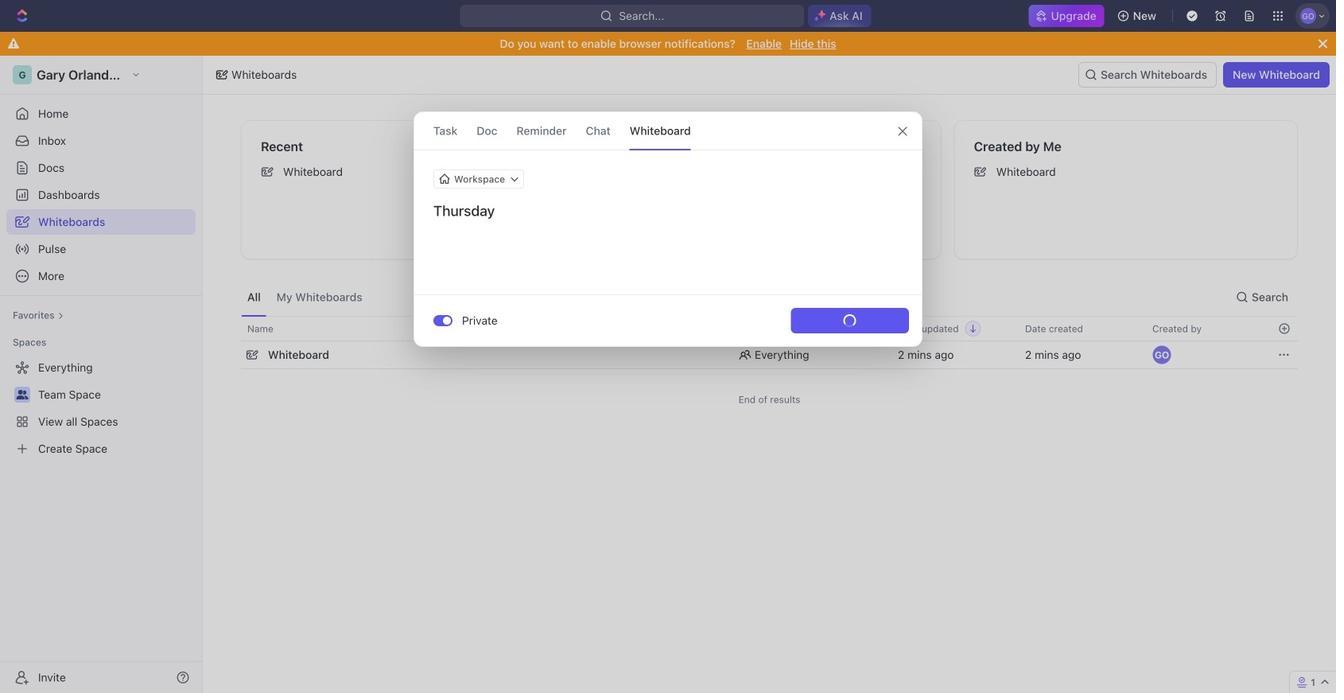 Task type: locate. For each thing, give the bounding box(es) containing it.
row
[[241, 316, 1299, 341], [241, 339, 1299, 371]]

tab list
[[241, 279, 369, 316]]

tree
[[6, 355, 196, 462]]

table
[[241, 316, 1299, 371]]

tree inside sidebar navigation
[[6, 355, 196, 462]]

2 row from the top
[[241, 339, 1299, 371]]

dialog
[[414, 111, 923, 347]]



Task type: vqa. For each thing, say whether or not it's contained in the screenshot.
cell
no



Task type: describe. For each thing, give the bounding box(es) containing it.
1 row from the top
[[241, 316, 1299, 341]]

gary orlando, , element
[[1153, 345, 1172, 364]]

sidebar navigation
[[0, 56, 203, 693]]

Name this Whiteboard... field
[[415, 201, 922, 220]]



